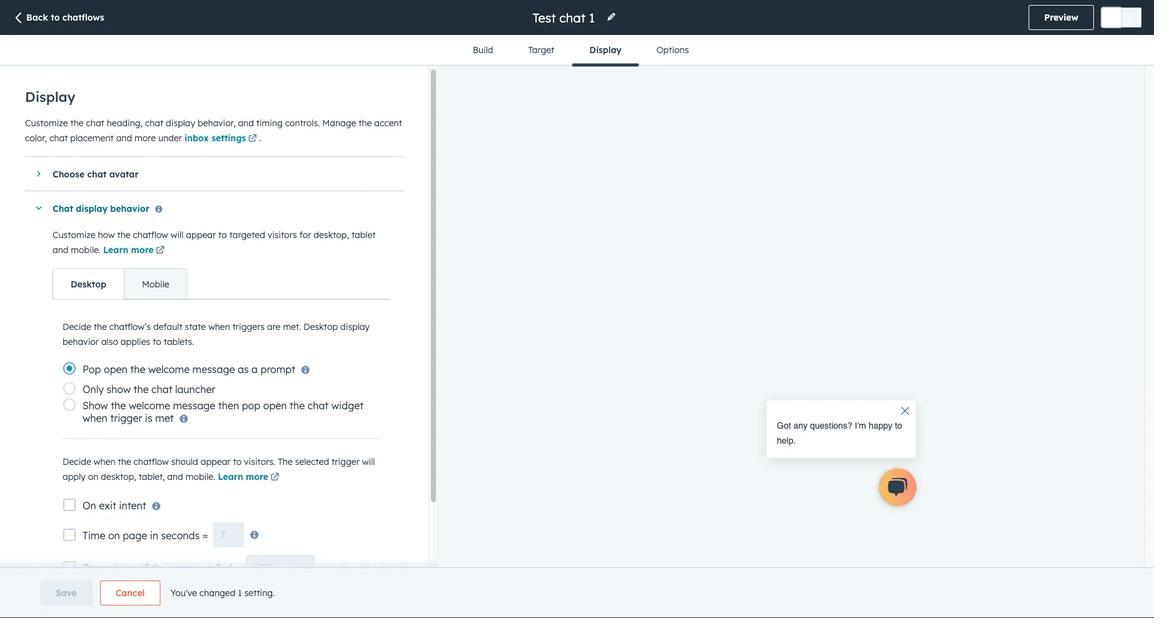 Task type: vqa. For each thing, say whether or not it's contained in the screenshot.
progress bar
no



Task type: describe. For each thing, give the bounding box(es) containing it.
display inside display button
[[590, 44, 622, 55]]

time on page in seconds =
[[83, 530, 208, 542]]

got
[[777, 421, 791, 431]]

seconds
[[161, 530, 200, 542]]

visitors.
[[244, 456, 275, 467]]

back to chatflows
[[26, 12, 104, 23]]

triggers
[[233, 321, 265, 332]]

when inside show the welcome message then pop open the chat widget when trigger is met
[[83, 412, 107, 425]]

pop
[[83, 363, 101, 376]]

customize how the chatflow will appear to targeted visitors for desktop, tablet and mobile.
[[53, 230, 376, 256]]

visitors
[[268, 230, 297, 241]]

selected
[[295, 456, 329, 467]]

desktop, inside customize how the chatflow will appear to targeted visitors for desktop, tablet and mobile.
[[314, 230, 349, 241]]

got any questions? i'm happy to help. status
[[777, 418, 906, 448]]

welcome message status
[[754, 386, 917, 459]]

will inside customize how the chatflow will appear to targeted visitors for desktop, tablet and mobile.
[[171, 230, 184, 241]]

tablets.
[[164, 336, 194, 347]]

1 vertical spatial on
[[108, 530, 120, 542]]

0 vertical spatial welcome
[[148, 363, 190, 376]]

50%
[[253, 562, 273, 574]]

setting.
[[244, 588, 275, 599]]

show
[[107, 383, 131, 396]]

build
[[473, 44, 493, 55]]

when inside the decide the chatflow's default state when triggers are met. desktop display behavior also applies to tablets.
[[208, 321, 230, 332]]

then
[[218, 400, 239, 412]]

and inside customize how the chatflow will appear to targeted visitors for desktop, tablet and mobile.
[[53, 245, 68, 256]]

the down prompt
[[290, 400, 305, 412]]

the inside the decide the chatflow's default state when triggers are met. desktop display behavior also applies to tablets.
[[94, 321, 107, 332]]

show the welcome message then pop open the chat widget when trigger is met
[[83, 400, 364, 425]]

under
[[158, 132, 182, 143]]

chatflow's
[[109, 321, 151, 332]]

in
[[150, 530, 158, 542]]

tablet
[[352, 230, 376, 241]]

chat display behavior
[[53, 203, 149, 214]]

save
[[56, 588, 77, 599]]

color,
[[25, 132, 47, 143]]

learn for should
[[218, 471, 243, 482]]

learn more for will
[[103, 245, 154, 256]]

choose chat avatar
[[53, 168, 139, 179]]

got any questions? i'm happy to help. button
[[766, 386, 917, 459]]

scrolled
[[197, 562, 233, 575]]

percentage
[[83, 562, 136, 575]]

chat up placement
[[86, 117, 104, 128]]

target button
[[511, 35, 572, 65]]

chatflow for should
[[134, 456, 169, 467]]

learn for will
[[103, 245, 128, 256]]

more for will
[[131, 245, 154, 256]]

heading,
[[107, 117, 143, 128]]

back to chatflows button
[[13, 11, 104, 25]]

behavior,
[[198, 117, 236, 128]]

welcome inside show the welcome message then pop open the chat widget when trigger is met
[[129, 400, 170, 412]]

learn more link for should
[[218, 471, 282, 486]]

1 horizontal spatial page
[[169, 562, 194, 575]]

caret image
[[37, 170, 40, 178]]

when inside decide when the chatflow should appear to visitors. the selected trigger will apply on desktop, tablet, and mobile.
[[94, 456, 115, 467]]

build button
[[455, 35, 511, 65]]

decide the chatflow's default state when triggers are met. desktop display behavior also applies to tablets.
[[63, 321, 370, 347]]

chatflows
[[62, 12, 104, 23]]

the right the show
[[134, 383, 149, 396]]

questions?
[[810, 421, 853, 431]]

the left accent on the left of page
[[359, 117, 372, 128]]

should
[[171, 456, 198, 467]]

you've
[[170, 588, 197, 599]]

cancel
[[116, 588, 145, 599]]

controls.
[[285, 117, 320, 128]]

= for time on page in seconds =
[[202, 530, 208, 542]]

tablet,
[[139, 471, 165, 482]]

decide for decide when the chatflow should appear to visitors. the selected trigger will apply on desktop, tablet, and mobile.
[[63, 456, 91, 467]]

on
[[83, 500, 96, 512]]

options button
[[639, 35, 707, 65]]

link opens in a new window image for targeted
[[156, 247, 165, 256]]

.
[[259, 132, 261, 143]]

none text field inside tab panel
[[213, 523, 244, 548]]

intent
[[119, 500, 146, 512]]

= for percentage of the page scrolled =
[[235, 562, 241, 575]]

pop
[[242, 400, 260, 412]]

customize the chat heading, chat display behavior, and timing controls. manage the accent color, chat placement and more under
[[25, 117, 402, 143]]

is
[[145, 412, 152, 425]]

timing
[[256, 117, 283, 128]]

show
[[83, 400, 108, 412]]

and down heading,
[[116, 132, 132, 143]]

message inside show the welcome message then pop open the chat widget when trigger is met
[[173, 400, 215, 412]]

chat inside show the welcome message then pop open the chat widget when trigger is met
[[308, 400, 329, 412]]

chat
[[53, 203, 73, 214]]

target
[[528, 44, 555, 55]]

default
[[153, 321, 182, 332]]

desktop link
[[53, 269, 124, 299]]

decide when the chatflow should appear to visitors. the selected trigger will apply on desktop, tablet, and mobile.
[[63, 456, 375, 482]]

learn more link for will
[[103, 244, 167, 259]]

display button
[[572, 35, 639, 67]]

and up settings
[[238, 117, 254, 128]]

the up only show the chat launcher
[[130, 363, 145, 376]]

chat up under
[[145, 117, 163, 128]]

exit
[[99, 500, 116, 512]]

more for should
[[246, 471, 268, 482]]

choose chat avatar button
[[25, 157, 391, 191]]

help.
[[777, 436, 796, 446]]

on inside decide when the chatflow should appear to visitors. the selected trigger will apply on desktop, tablet, and mobile.
[[88, 471, 98, 482]]

a
[[252, 363, 258, 376]]

only
[[83, 383, 104, 396]]

of
[[139, 562, 149, 575]]

0 horizontal spatial desktop
[[71, 279, 106, 290]]

learn more for should
[[218, 471, 268, 482]]

the right of
[[152, 562, 167, 575]]

met
[[155, 412, 174, 425]]

tab panel containing pop open the welcome message as a prompt
[[53, 299, 391, 591]]

the inside customize how the chatflow will appear to targeted visitors for desktop, tablet and mobile.
[[117, 230, 131, 241]]

inbox settings link
[[185, 131, 259, 146]]

the
[[278, 456, 293, 467]]

50% button
[[246, 556, 315, 581]]

widget
[[331, 400, 364, 412]]



Task type: locate. For each thing, give the bounding box(es) containing it.
link opens in a new window image
[[248, 131, 257, 146], [248, 135, 257, 143], [156, 244, 165, 259], [156, 247, 165, 256], [271, 474, 279, 482]]

display inside 'dropdown button'
[[76, 203, 108, 214]]

learn more down visitors.
[[218, 471, 268, 482]]

when up the exit
[[94, 456, 115, 467]]

prompt
[[261, 363, 295, 376]]

0 horizontal spatial learn more
[[103, 245, 154, 256]]

0 horizontal spatial will
[[171, 230, 184, 241]]

state
[[185, 321, 206, 332]]

1 vertical spatial desktop,
[[101, 471, 136, 482]]

2 vertical spatial display
[[340, 321, 370, 332]]

chatflow inside customize how the chatflow will appear to targeted visitors for desktop, tablet and mobile.
[[133, 230, 168, 241]]

back
[[26, 12, 48, 23]]

0 vertical spatial page
[[123, 530, 147, 542]]

welcome down only show the chat launcher
[[129, 400, 170, 412]]

desktop right the met.
[[304, 321, 338, 332]]

learn down how
[[103, 245, 128, 256]]

customize inside customize the chat heading, chat display behavior, and timing controls. manage the accent color, chat placement and more under
[[25, 117, 68, 128]]

mobile. down should
[[186, 471, 215, 482]]

1 horizontal spatial behavior
[[110, 203, 149, 214]]

0 horizontal spatial learn more link
[[103, 244, 167, 259]]

the down the show
[[111, 400, 126, 412]]

trigger inside show the welcome message then pop open the chat widget when trigger is met
[[110, 412, 142, 425]]

behavior inside the decide the chatflow's default state when triggers are met. desktop display behavior also applies to tablets.
[[63, 336, 99, 347]]

None text field
[[213, 523, 244, 548]]

customize up color,
[[25, 117, 68, 128]]

placement
[[70, 132, 114, 143]]

for
[[300, 230, 311, 241]]

and down should
[[167, 471, 183, 482]]

and
[[238, 117, 254, 128], [116, 132, 132, 143], [53, 245, 68, 256], [167, 471, 183, 482]]

learn more link inside tab panel
[[218, 471, 282, 486]]

the up placement
[[70, 117, 84, 128]]

apply
[[63, 471, 86, 482]]

1 vertical spatial desktop
[[304, 321, 338, 332]]

how
[[98, 230, 115, 241]]

welcome up only show the chat launcher
[[148, 363, 190, 376]]

0 horizontal spatial display
[[76, 203, 108, 214]]

0 vertical spatial learn more link
[[103, 244, 167, 259]]

appear inside customize how the chatflow will appear to targeted visitors for desktop, tablet and mobile.
[[186, 230, 216, 241]]

appear for should
[[201, 456, 231, 467]]

None field
[[532, 9, 599, 26]]

open inside show the welcome message then pop open the chat widget when trigger is met
[[263, 400, 287, 412]]

desktop, inside decide when the chatflow should appear to visitors. the selected trigger will apply on desktop, tablet, and mobile.
[[101, 471, 136, 482]]

0 vertical spatial display
[[166, 117, 195, 128]]

are
[[267, 321, 281, 332]]

more inside tab panel
[[246, 471, 268, 482]]

decide inside decide when the chatflow should appear to visitors. the selected trigger will apply on desktop, tablet, and mobile.
[[63, 456, 91, 467]]

trigger inside decide when the chatflow should appear to visitors. the selected trigger will apply on desktop, tablet, and mobile.
[[332, 456, 360, 467]]

1 vertical spatial learn more
[[218, 471, 268, 482]]

to inside decide when the chatflow should appear to visitors. the selected trigger will apply on desktop, tablet, and mobile.
[[233, 456, 242, 467]]

0 vertical spatial on
[[88, 471, 98, 482]]

will down chat display behavior 'dropdown button'
[[171, 230, 184, 241]]

0 vertical spatial open
[[104, 363, 128, 376]]

cancel button
[[100, 581, 160, 606]]

and down the 'chat'
[[53, 245, 68, 256]]

learn more link
[[103, 244, 167, 259], [218, 471, 282, 486]]

open up the show
[[104, 363, 128, 376]]

percentage of the page scrolled =
[[83, 562, 241, 575]]

mobile. inside decide when the chatflow should appear to visitors. the selected trigger will apply on desktop, tablet, and mobile.
[[186, 471, 215, 482]]

more inside customize the chat heading, chat display behavior, and timing controls. manage the accent color, chat placement and more under
[[135, 132, 156, 143]]

0 vertical spatial when
[[208, 321, 230, 332]]

behavior inside 'dropdown button'
[[110, 203, 149, 214]]

customize down the 'chat'
[[53, 230, 95, 241]]

tab list
[[53, 269, 187, 300]]

0 vertical spatial desktop,
[[314, 230, 349, 241]]

link opens in a new window image for and
[[248, 135, 257, 143]]

desktop, up on exit intent
[[101, 471, 136, 482]]

0 horizontal spatial behavior
[[63, 336, 99, 347]]

navigation containing build
[[455, 35, 707, 67]]

as
[[238, 363, 249, 376]]

0 horizontal spatial desktop,
[[101, 471, 136, 482]]

pop open the welcome message as a prompt
[[83, 363, 295, 376]]

0 vertical spatial learn
[[103, 245, 128, 256]]

0 horizontal spatial learn
[[103, 245, 128, 256]]

to inside got any questions? i'm happy to help.
[[895, 421, 902, 431]]

on exit intent
[[83, 500, 146, 512]]

to inside customize how the chatflow will appear to targeted visitors for desktop, tablet and mobile.
[[218, 230, 227, 241]]

0 vertical spatial learn more
[[103, 245, 154, 256]]

the right how
[[117, 230, 131, 241]]

learn inside tab panel
[[218, 471, 243, 482]]

decide for decide the chatflow's default state when triggers are met. desktop display behavior also applies to tablets.
[[63, 321, 91, 332]]

message up launcher
[[192, 363, 235, 376]]

tab list containing desktop
[[53, 269, 187, 300]]

1 vertical spatial welcome
[[129, 400, 170, 412]]

0 horizontal spatial display
[[25, 88, 75, 105]]

1 vertical spatial decide
[[63, 456, 91, 467]]

1 horizontal spatial display
[[590, 44, 622, 55]]

page
[[123, 530, 147, 542], [169, 562, 194, 575]]

1 vertical spatial appear
[[201, 456, 231, 467]]

to inside the decide the chatflow's default state when triggers are met. desktop display behavior also applies to tablets.
[[153, 336, 161, 347]]

desktop down how
[[71, 279, 106, 290]]

0 vertical spatial display
[[590, 44, 622, 55]]

chat up met
[[151, 383, 172, 396]]

1 vertical spatial mobile.
[[186, 471, 215, 482]]

i'm
[[855, 421, 866, 431]]

0 vertical spatial appear
[[186, 230, 216, 241]]

0 horizontal spatial mobile.
[[71, 245, 101, 256]]

0 horizontal spatial trigger
[[110, 412, 142, 425]]

chatflow
[[133, 230, 168, 241], [134, 456, 169, 467]]

got any questions? i'm happy to help.
[[777, 421, 902, 446]]

chatflow inside decide when the chatflow should appear to visitors. the selected trigger will apply on desktop, tablet, and mobile.
[[134, 456, 169, 467]]

met.
[[283, 321, 301, 332]]

1 horizontal spatial will
[[362, 456, 375, 467]]

appear inside decide when the chatflow should appear to visitors. the selected trigger will apply on desktop, tablet, and mobile.
[[201, 456, 231, 467]]

chatflow right how
[[133, 230, 168, 241]]

only show the chat launcher
[[83, 383, 215, 396]]

learn more inside tab panel
[[218, 471, 268, 482]]

chat inside 'dropdown button'
[[87, 168, 107, 179]]

1 horizontal spatial on
[[108, 530, 120, 542]]

appear for will
[[186, 230, 216, 241]]

to left visitors.
[[233, 456, 242, 467]]

0 vertical spatial message
[[192, 363, 235, 376]]

will
[[171, 230, 184, 241], [362, 456, 375, 467]]

2 vertical spatial more
[[246, 471, 268, 482]]

customize inside customize how the chatflow will appear to targeted visitors for desktop, tablet and mobile.
[[53, 230, 95, 241]]

behavior left also
[[63, 336, 99, 347]]

mobile link
[[124, 269, 187, 299]]

= right scrolled
[[235, 562, 241, 575]]

the up intent
[[118, 456, 131, 467]]

the up also
[[94, 321, 107, 332]]

decide up apply
[[63, 456, 91, 467]]

on right time
[[108, 530, 120, 542]]

will inside decide when the chatflow should appear to visitors. the selected trigger will apply on desktop, tablet, and mobile.
[[362, 456, 375, 467]]

chatflow up tablet,
[[134, 456, 169, 467]]

= right seconds
[[202, 530, 208, 542]]

page left in
[[123, 530, 147, 542]]

display inside the decide the chatflow's default state when triggers are met. desktop display behavior also applies to tablets.
[[340, 321, 370, 332]]

0 horizontal spatial page
[[123, 530, 147, 542]]

1 vertical spatial open
[[263, 400, 287, 412]]

inbox
[[185, 132, 209, 143]]

1 vertical spatial learn
[[218, 471, 243, 482]]

navigation
[[455, 35, 707, 67]]

targeted
[[229, 230, 265, 241]]

trigger left is
[[110, 412, 142, 425]]

on right apply
[[88, 471, 98, 482]]

trigger
[[110, 412, 142, 425], [332, 456, 360, 467]]

=
[[202, 530, 208, 542], [235, 562, 241, 575]]

learn more down how
[[103, 245, 154, 256]]

link opens in a new window image inside tab panel
[[271, 474, 279, 482]]

avatar
[[109, 168, 139, 179]]

page up 'you've'
[[169, 562, 194, 575]]

message down launcher
[[173, 400, 215, 412]]

chatflow for will
[[133, 230, 168, 241]]

preview button
[[1029, 5, 1094, 30]]

1 vertical spatial behavior
[[63, 336, 99, 347]]

1 horizontal spatial desktop
[[304, 321, 338, 332]]

any
[[794, 421, 808, 431]]

display
[[590, 44, 622, 55], [25, 88, 75, 105]]

mobile.
[[71, 245, 101, 256], [186, 471, 215, 482]]

to left targeted
[[218, 230, 227, 241]]

learn more link down visitors.
[[218, 471, 282, 486]]

1 vertical spatial trigger
[[332, 456, 360, 467]]

1 vertical spatial chatflow
[[134, 456, 169, 467]]

changed
[[199, 588, 236, 599]]

1 decide from the top
[[63, 321, 91, 332]]

chat left avatar
[[87, 168, 107, 179]]

launcher
[[175, 383, 215, 396]]

1 vertical spatial customize
[[53, 230, 95, 241]]

1 horizontal spatial trigger
[[332, 456, 360, 467]]

customize for color,
[[25, 117, 68, 128]]

0 vertical spatial mobile.
[[71, 245, 101, 256]]

0 vertical spatial =
[[202, 530, 208, 542]]

1 horizontal spatial learn
[[218, 471, 243, 482]]

to
[[51, 12, 60, 23], [218, 230, 227, 241], [153, 336, 161, 347], [895, 421, 902, 431], [233, 456, 242, 467]]

applies
[[121, 336, 150, 347]]

appear
[[186, 230, 216, 241], [201, 456, 231, 467]]

open right the pop
[[263, 400, 287, 412]]

and inside decide when the chatflow should appear to visitors. the selected trigger will apply on desktop, tablet, and mobile.
[[167, 471, 183, 482]]

0 vertical spatial decide
[[63, 321, 91, 332]]

1 horizontal spatial learn more
[[218, 471, 268, 482]]

0 horizontal spatial on
[[88, 471, 98, 482]]

the inside decide when the chatflow should appear to visitors. the selected trigger will apply on desktop, tablet, and mobile.
[[118, 456, 131, 467]]

2 decide from the top
[[63, 456, 91, 467]]

1 vertical spatial will
[[362, 456, 375, 467]]

1 horizontal spatial =
[[235, 562, 241, 575]]

desktop, right for on the top left
[[314, 230, 349, 241]]

chat display behavior button
[[25, 191, 391, 225]]

0 horizontal spatial =
[[202, 530, 208, 542]]

to inside button
[[51, 12, 60, 23]]

chat right color,
[[49, 132, 68, 143]]

mobile. down how
[[71, 245, 101, 256]]

1 horizontal spatial learn more link
[[218, 471, 282, 486]]

0 vertical spatial customize
[[25, 117, 68, 128]]

more up mobile
[[131, 245, 154, 256]]

1 vertical spatial message
[[173, 400, 215, 412]]

when
[[208, 321, 230, 332], [83, 412, 107, 425], [94, 456, 115, 467]]

inbox settings
[[185, 132, 246, 143]]

1 horizontal spatial desktop,
[[314, 230, 349, 241]]

customize
[[25, 117, 68, 128], [53, 230, 95, 241]]

0 horizontal spatial open
[[104, 363, 128, 376]]

1 vertical spatial =
[[235, 562, 241, 575]]

0 vertical spatial trigger
[[110, 412, 142, 425]]

more down visitors.
[[246, 471, 268, 482]]

options
[[657, 44, 689, 55]]

1 vertical spatial display
[[76, 203, 108, 214]]

1 horizontal spatial mobile.
[[186, 471, 215, 482]]

0 vertical spatial will
[[171, 230, 184, 241]]

0 vertical spatial behavior
[[110, 203, 149, 214]]

link opens in a new window image
[[271, 471, 279, 486]]

open
[[104, 363, 128, 376], [263, 400, 287, 412]]

customize for mobile.
[[53, 230, 95, 241]]

link opens in a new window image inside inbox settings link
[[248, 135, 257, 143]]

to right back
[[51, 12, 60, 23]]

to right happy
[[895, 421, 902, 431]]

on
[[88, 471, 98, 482], [108, 530, 120, 542]]

learn
[[103, 245, 128, 256], [218, 471, 243, 482]]

appear right should
[[201, 456, 231, 467]]

1 vertical spatial when
[[83, 412, 107, 425]]

1 vertical spatial learn more link
[[218, 471, 282, 486]]

tab panel
[[53, 299, 391, 591]]

will right selected
[[362, 456, 375, 467]]

desktop inside the decide the chatflow's default state when triggers are met. desktop display behavior also applies to tablets.
[[304, 321, 338, 332]]

to down the default
[[153, 336, 161, 347]]

you've changed 1 setting.
[[170, 588, 275, 599]]

0 vertical spatial desktop
[[71, 279, 106, 290]]

1
[[238, 588, 242, 599]]

mobile
[[142, 279, 169, 290]]

learn more
[[103, 245, 154, 256], [218, 471, 268, 482]]

2 horizontal spatial display
[[340, 321, 370, 332]]

1 vertical spatial more
[[131, 245, 154, 256]]

trigger right selected
[[332, 456, 360, 467]]

message
[[192, 363, 235, 376], [173, 400, 215, 412]]

caret image
[[35, 207, 43, 210]]

decide down desktop link
[[63, 321, 91, 332]]

chat left widget
[[308, 400, 329, 412]]

when down only
[[83, 412, 107, 425]]

happy
[[869, 421, 893, 431]]

save button
[[40, 581, 92, 606]]

settings
[[212, 132, 246, 143]]

link opens in a new window image for visitors.
[[271, 474, 279, 482]]

0 vertical spatial chatflow
[[133, 230, 168, 241]]

2 vertical spatial when
[[94, 456, 115, 467]]

also
[[101, 336, 118, 347]]

decide inside the decide the chatflow's default state when triggers are met. desktop display behavior also applies to tablets.
[[63, 321, 91, 332]]

behavior
[[110, 203, 149, 214], [63, 336, 99, 347]]

1 vertical spatial display
[[25, 88, 75, 105]]

1 horizontal spatial display
[[166, 117, 195, 128]]

desktop,
[[314, 230, 349, 241], [101, 471, 136, 482]]

mobile. inside customize how the chatflow will appear to targeted visitors for desktop, tablet and mobile.
[[71, 245, 101, 256]]

1 vertical spatial page
[[169, 562, 194, 575]]

0 vertical spatial more
[[135, 132, 156, 143]]

display
[[166, 117, 195, 128], [76, 203, 108, 214], [340, 321, 370, 332]]

learn more link down how
[[103, 244, 167, 259]]

learn left link opens in a new window image
[[218, 471, 243, 482]]

display inside customize the chat heading, chat display behavior, and timing controls. manage the accent color, chat placement and more under
[[166, 117, 195, 128]]

appear down chat display behavior 'dropdown button'
[[186, 230, 216, 241]]

more left under
[[135, 132, 156, 143]]

1 horizontal spatial open
[[263, 400, 287, 412]]

behavior down avatar
[[110, 203, 149, 214]]

when right state
[[208, 321, 230, 332]]

preview
[[1045, 12, 1079, 23]]



